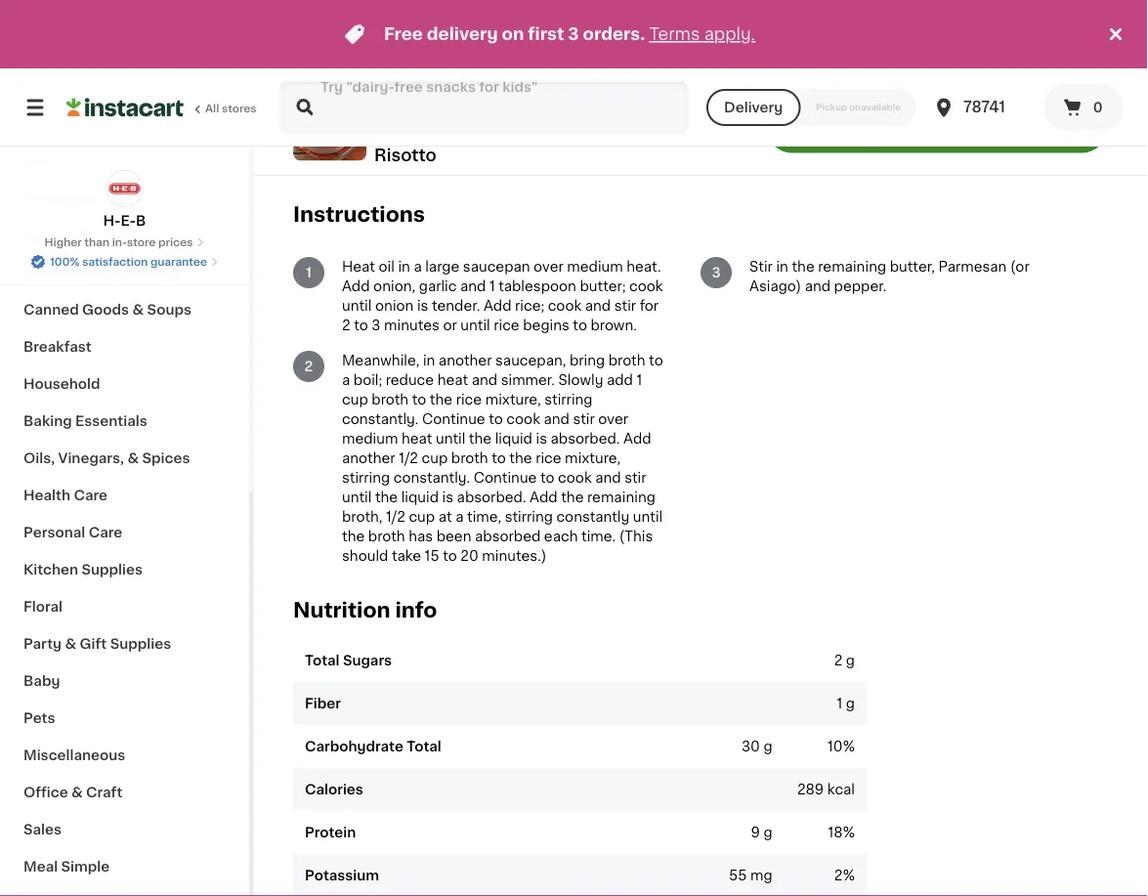 Task type: describe. For each thing, give the bounding box(es) containing it.
butter;
[[580, 279, 626, 293]]

and up tender.
[[460, 279, 486, 293]]

on
[[502, 26, 524, 43]]

minutes.)
[[482, 549, 547, 563]]

g for 30 g
[[764, 740, 773, 753]]

the down reduce
[[430, 393, 453, 406]]

to down simmer.
[[489, 412, 503, 426]]

broth inside 1 clove garlic, minced 2 tablespoons butter, divided 1 cup arborio rice 2 14-ounce cans reduced-sodium chicken broth ½ cup finely shredded parmesan or asiago cheese ⅛ teaspoon black pepper
[[623, 78, 660, 92]]

remaining inside stir in the remaining butter, parmesan (or asiago) and pepper.
[[818, 260, 887, 274]]

and up constantly at the bottom
[[595, 471, 621, 485]]

the up broth,
[[375, 491, 398, 504]]

office & craft link
[[12, 774, 238, 811]]

% for 2
[[843, 869, 855, 882]]

reduced-
[[448, 78, 512, 92]]

to left brown.
[[573, 318, 587, 332]]

pets link
[[12, 700, 238, 737]]

simmer.
[[501, 373, 555, 387]]

oils, vinegars, & spices link
[[12, 440, 238, 477]]

cup down boil;
[[342, 393, 368, 406]]

2 left the tablespoons at the top of page
[[332, 39, 341, 53]]

1 vertical spatial continue
[[474, 471, 537, 485]]

meal simple link
[[12, 848, 238, 886]]

cup up 14-
[[341, 59, 368, 72]]

shredded
[[421, 98, 487, 111]]

free delivery on first 3 orders. terms apply.
[[384, 26, 756, 43]]

baking essentials link
[[12, 403, 238, 440]]

2 left boil;
[[305, 360, 313, 373]]

dry goods & pasta link
[[12, 217, 238, 254]]

cook up begins
[[548, 299, 582, 313]]

all
[[205, 103, 219, 114]]

prepared
[[23, 192, 88, 205]]

add down add
[[624, 432, 652, 446]]

0 horizontal spatial another
[[342, 451, 395, 465]]

medium inside heat oil in a large saucepan over medium heat. add onion, garlic and 1 tablespoon butter; cook until onion is tender. add rice; cook and stir for 2 to 3 minutes or until rice begins to brown.
[[567, 260, 623, 274]]

1 left clove
[[332, 19, 338, 33]]

2 vertical spatial stir
[[625, 471, 647, 485]]

protein
[[305, 826, 356, 839]]

0 horizontal spatial mixture,
[[485, 393, 541, 406]]

3 inside heat oil in a large saucepan over medium heat. add onion, garlic and 1 tablespoon butter; cook until onion is tender. add rice; cook and stir for 2 to 3 minutes or until rice begins to brown.
[[372, 318, 381, 332]]

higher
[[45, 237, 82, 248]]

cook down simmer.
[[507, 412, 540, 426]]

canned goods & soups link
[[12, 291, 238, 328]]

asiago)
[[750, 279, 802, 293]]

health care
[[23, 489, 107, 502]]

meal
[[23, 860, 58, 874]]

parmesan inside 1 clove garlic, minced 2 tablespoons butter, divided 1 cup arborio rice 2 14-ounce cans reduced-sodium chicken broth ½ cup finely shredded parmesan or asiago cheese ⅛ teaspoon black pepper
[[490, 98, 559, 111]]

health
[[23, 489, 70, 502]]

1 horizontal spatial is
[[442, 491, 454, 504]]

the inside stir in the remaining butter, parmesan (or asiago) and pepper.
[[792, 260, 815, 274]]

1 vertical spatial 1/2
[[386, 510, 405, 524]]

canned goods & soups
[[23, 303, 192, 317]]

in inside heat oil in a large saucepan over medium heat. add onion, garlic and 1 tablespoon butter; cook until onion is tender. add rice; cook and stir for 2 to 3 minutes or until rice begins to brown.
[[398, 260, 410, 274]]

than
[[84, 237, 110, 248]]

kitchen
[[23, 563, 78, 577]]

ounce
[[365, 78, 408, 92]]

1 up the 10 %
[[837, 697, 843, 710]]

begins
[[523, 318, 570, 332]]

heat.
[[627, 260, 661, 274]]

1 vertical spatial stir
[[573, 412, 595, 426]]

nutrition
[[293, 600, 391, 620]]

goods for canned
[[82, 303, 129, 317]]

1 vertical spatial a
[[342, 373, 350, 387]]

2 left 14-
[[332, 78, 341, 92]]

10 %
[[828, 740, 855, 753]]

h-
[[103, 214, 121, 228]]

deli
[[23, 154, 51, 168]]

finely
[[379, 98, 418, 111]]

butter, inside stir in the remaining butter, parmesan (or asiago) and pepper.
[[890, 260, 935, 274]]

over inside heat oil in a large saucepan over medium heat. add onion, garlic and 1 tablespoon butter; cook until onion is tender. add rice; cook and stir for 2 to 3 minutes or until rice begins to brown.
[[534, 260, 564, 274]]

minced
[[427, 19, 478, 33]]

household
[[23, 377, 100, 391]]

broth up time, at the bottom left of the page
[[451, 451, 488, 465]]

garlic
[[419, 279, 457, 293]]

until down tender.
[[461, 318, 490, 332]]

1 inside 'meanwhile, in another saucepan, bring broth to a boil; reduce heat and simmer. slowly add 1 cup broth to the rice mixture, stirring constantly. continue to cook and stir over medium heat until the liquid is absorbed. add another 1/2 cup broth to the rice mixture, stirring constantly. continue to cook and stir until the liquid is absorbed. add the remaining broth, 1/2 cup at a time, stirring constantly until the broth has been absorbed each time. (this should take 15 to 20 minutes.)'
[[637, 373, 642, 387]]

cook down heat.
[[629, 279, 663, 293]]

parmesan inside stir in the remaining butter, parmesan (or asiago) and pepper.
[[939, 260, 1007, 274]]

0
[[1093, 101, 1103, 114]]

100% satisfaction guarantee
[[50, 257, 207, 267]]

delivery
[[724, 101, 783, 114]]

or inside heat oil in a large saucepan over medium heat. add onion, garlic and 1 tablespoon butter; cook until onion is tender. add rice; cook and stir for 2 to 3 minutes or until rice begins to brown.
[[443, 318, 457, 332]]

add left 'rice;'
[[484, 299, 512, 313]]

to up meanwhile,
[[354, 318, 368, 332]]

risotto
[[374, 147, 437, 163]]

service type group
[[707, 89, 917, 126]]

broth up take
[[368, 530, 405, 543]]

kitchen supplies link
[[12, 551, 238, 588]]

care for personal care
[[89, 526, 122, 540]]

cans
[[412, 78, 445, 92]]

2 inside heat oil in a large saucepan over medium heat. add onion, garlic and 1 tablespoon butter; cook until onion is tender. add rice; cook and stir for 2 to 3 minutes or until rice begins to brown.
[[342, 318, 351, 332]]

stir
[[750, 260, 773, 274]]

floral
[[23, 600, 63, 614]]

9
[[751, 826, 760, 839]]

2 down '18 %'
[[834, 869, 843, 882]]

nutrition info
[[293, 600, 437, 620]]

personal care
[[23, 526, 122, 540]]

butter, inside 1 clove garlic, minced 2 tablespoons butter, divided 1 cup arborio rice 2 14-ounce cans reduced-sodium chicken broth ½ cup finely shredded parmesan or asiago cheese ⅛ teaspoon black pepper
[[433, 39, 478, 53]]

g for 9 g
[[764, 826, 773, 839]]

9 g
[[751, 826, 773, 839]]

constantly
[[557, 510, 630, 524]]

and down slowly
[[544, 412, 570, 426]]

pasta
[[118, 229, 157, 242]]

0 vertical spatial supplies
[[82, 563, 143, 577]]

the down simmer.
[[510, 451, 532, 465]]

divided
[[482, 39, 532, 53]]

all stores
[[205, 103, 257, 114]]

rice inside 1 clove garlic, minced 2 tablespoons butter, divided 1 cup arborio rice 2 14-ounce cans reduced-sodium chicken broth ½ cup finely shredded parmesan or asiago cheese ⅛ teaspoon black pepper
[[423, 59, 449, 72]]

until left onion
[[342, 299, 372, 313]]

instructions
[[293, 204, 425, 224]]

craft
[[86, 786, 123, 800]]

stores
[[222, 103, 257, 114]]

spices
[[142, 452, 190, 465]]

miscellaneous
[[23, 749, 125, 762]]

100% satisfaction guarantee button
[[30, 250, 219, 270]]

total sugars
[[305, 654, 392, 667]]

2 horizontal spatial a
[[456, 510, 464, 524]]

to down reduce
[[412, 393, 426, 406]]

for
[[640, 299, 659, 313]]

0 horizontal spatial heat
[[402, 432, 432, 446]]

1 vertical spatial stirring
[[342, 471, 390, 485]]

until up broth,
[[342, 491, 372, 504]]

calories
[[305, 783, 363, 796]]

floral link
[[12, 588, 238, 626]]

stir inside heat oil in a large saucepan over medium heat. add onion, garlic and 1 tablespoon butter; cook until onion is tender. add rice; cook and stir for 2 to 3 minutes or until rice begins to brown.
[[615, 299, 636, 313]]

dry
[[23, 229, 49, 242]]

pepper
[[456, 117, 506, 131]]

5
[[868, 118, 879, 135]]

to inside add 5 ingredients to cart button
[[988, 118, 1006, 135]]

condiments & sauces link
[[12, 254, 238, 291]]

time,
[[467, 510, 501, 524]]

18 %
[[828, 826, 855, 839]]

15
[[425, 549, 439, 563]]

to down for at top right
[[649, 354, 663, 367]]

care for health care
[[74, 489, 107, 502]]

and left simmer.
[[472, 373, 498, 387]]

kcal
[[828, 783, 855, 796]]

b
[[136, 214, 146, 228]]

and inside stir in the remaining butter, parmesan (or asiago) and pepper.
[[805, 279, 831, 293]]

add down 'heat' on the left top
[[342, 279, 370, 293]]

bring
[[570, 354, 605, 367]]

boil;
[[354, 373, 382, 387]]

3 inside limited time offer region
[[568, 26, 579, 43]]

2 up 1 g
[[834, 654, 843, 667]]

office & craft
[[23, 786, 123, 800]]

1 vertical spatial constantly.
[[394, 471, 470, 485]]

e-
[[121, 214, 136, 228]]

g for 2 g
[[846, 654, 855, 667]]



Task type: locate. For each thing, give the bounding box(es) containing it.
parmesan down 'sodium'
[[490, 98, 559, 111]]

continue down reduce
[[422, 412, 485, 426]]

the
[[792, 260, 815, 274], [430, 393, 453, 406], [469, 432, 492, 446], [510, 451, 532, 465], [375, 491, 398, 504], [561, 491, 584, 504], [342, 530, 365, 543]]

heat oil in a large saucepan over medium heat. add onion, garlic and 1 tablespoon butter; cook until onion is tender. add rice; cook and stir for 2 to 3 minutes or until rice begins to brown.
[[342, 260, 663, 332]]

1 vertical spatial heat
[[402, 432, 432, 446]]

1 horizontal spatial another
[[439, 354, 492, 367]]

absorbed. up time, at the bottom left of the page
[[457, 491, 526, 504]]

butter,
[[433, 39, 478, 53], [890, 260, 935, 274]]

1 horizontal spatial liquid
[[495, 432, 533, 446]]

in for stir in the remaining butter, parmesan (or asiago) and pepper.
[[776, 260, 789, 274]]

1 horizontal spatial butter,
[[890, 260, 935, 274]]

1 horizontal spatial mixture,
[[565, 451, 621, 465]]

been
[[437, 530, 472, 543]]

0 vertical spatial care
[[74, 489, 107, 502]]

mg
[[751, 869, 773, 882]]

info
[[395, 600, 437, 620]]

1/2 down reduce
[[399, 451, 418, 465]]

until up at on the left
[[436, 432, 466, 446]]

0 horizontal spatial parmesan
[[490, 98, 559, 111]]

heat down reduce
[[402, 432, 432, 446]]

55
[[729, 869, 747, 882]]

add up each
[[530, 491, 558, 504]]

add left 5
[[829, 118, 864, 135]]

rice inside heat oil in a large saucepan over medium heat. add onion, garlic and 1 tablespoon butter; cook until onion is tender. add rice; cook and stir for 2 to 3 minutes or until rice begins to brown.
[[494, 318, 520, 332]]

care up the kitchen supplies link
[[89, 526, 122, 540]]

0 horizontal spatial butter,
[[433, 39, 478, 53]]

pets
[[23, 712, 55, 725]]

sauces
[[128, 266, 180, 280]]

1 horizontal spatial remaining
[[818, 260, 887, 274]]

stir
[[615, 299, 636, 313], [573, 412, 595, 426], [625, 471, 647, 485]]

1 down saucepan
[[490, 279, 495, 293]]

goods down condiments & sauces
[[82, 303, 129, 317]]

supplies down floral link
[[110, 637, 171, 651]]

2 vertical spatial is
[[442, 491, 454, 504]]

stirring up the absorbed
[[505, 510, 553, 524]]

0 vertical spatial liquid
[[495, 432, 533, 446]]

total right carbohydrate
[[407, 740, 442, 753]]

0 vertical spatial mixture,
[[485, 393, 541, 406]]

vinegars,
[[58, 452, 124, 465]]

goods up 100%
[[53, 229, 99, 242]]

to up time, at the bottom left of the page
[[492, 451, 506, 465]]

1
[[332, 19, 338, 33], [332, 59, 338, 72], [306, 266, 312, 279], [490, 279, 495, 293], [637, 373, 642, 387], [837, 697, 843, 710]]

asiago
[[580, 98, 627, 111]]

0 horizontal spatial in
[[398, 260, 410, 274]]

stir in the remaining butter, parmesan (or asiago) and pepper.
[[750, 260, 1030, 293]]

% for 18
[[843, 826, 855, 839]]

heat
[[342, 260, 375, 274]]

Search field
[[281, 82, 687, 133]]

parmesan left the (or
[[939, 260, 1007, 274]]

broth
[[623, 78, 660, 92], [609, 354, 646, 367], [372, 393, 409, 406], [451, 451, 488, 465], [368, 530, 405, 543]]

1 vertical spatial supplies
[[110, 637, 171, 651]]

cup down 14-
[[350, 98, 376, 111]]

to
[[988, 118, 1006, 135], [354, 318, 368, 332], [573, 318, 587, 332], [649, 354, 663, 367], [412, 393, 426, 406], [489, 412, 503, 426], [492, 451, 506, 465], [540, 471, 555, 485], [443, 549, 457, 563]]

personal
[[23, 526, 85, 540]]

medium down boil;
[[342, 432, 398, 446]]

1 up ½
[[332, 59, 338, 72]]

1 vertical spatial care
[[89, 526, 122, 540]]

and down butter;
[[585, 299, 611, 313]]

0 horizontal spatial liquid
[[401, 491, 439, 504]]

1 vertical spatial is
[[536, 432, 547, 446]]

0 vertical spatial is
[[417, 299, 428, 313]]

baking essentials
[[23, 414, 147, 428]]

stirring
[[545, 393, 593, 406], [342, 471, 390, 485], [505, 510, 553, 524]]

2 % from the top
[[843, 826, 855, 839]]

½
[[332, 98, 346, 111]]

0 button
[[1044, 84, 1124, 131]]

cook
[[629, 279, 663, 293], [548, 299, 582, 313], [507, 412, 540, 426], [558, 471, 592, 485]]

10
[[828, 740, 843, 753]]

0 vertical spatial stirring
[[545, 393, 593, 406]]

2 up meanwhile,
[[342, 318, 351, 332]]

stirring down slowly
[[545, 393, 593, 406]]

black
[[416, 117, 453, 131]]

over down add
[[598, 412, 628, 426]]

0 horizontal spatial is
[[417, 299, 428, 313]]

the up constantly at the bottom
[[561, 491, 584, 504]]

is up minutes
[[417, 299, 428, 313]]

0 vertical spatial another
[[439, 354, 492, 367]]

in up asiago)
[[776, 260, 789, 274]]

limited time offer region
[[0, 0, 1104, 68]]

g up 1 g
[[846, 654, 855, 667]]

a right at on the left
[[456, 510, 464, 524]]

0 horizontal spatial over
[[534, 260, 564, 274]]

heat right reduce
[[438, 373, 468, 387]]

onion,
[[373, 279, 416, 293]]

satisfaction
[[82, 257, 148, 267]]

sales link
[[12, 811, 238, 848]]

1 horizontal spatial in
[[423, 354, 435, 367]]

supplies up floral link
[[82, 563, 143, 577]]

another down tender.
[[439, 354, 492, 367]]

in inside 'meanwhile, in another saucepan, bring broth to a boil; reduce heat and simmer. slowly add 1 cup broth to the rice mixture, stirring constantly. continue to cook and stir over medium heat until the liquid is absorbed. add another 1/2 cup broth to the rice mixture, stirring constantly. continue to cook and stir until the liquid is absorbed. add the remaining broth, 1/2 cup at a time, stirring constantly until the broth has been absorbed each time. (this should take 15 to 20 minutes.)'
[[423, 354, 435, 367]]

essentials
[[75, 414, 147, 428]]

0 vertical spatial over
[[534, 260, 564, 274]]

% down '18 %'
[[843, 869, 855, 882]]

0 vertical spatial a
[[414, 260, 422, 274]]

total up fiber
[[305, 654, 340, 667]]

baby link
[[12, 663, 238, 700]]

the up asiago)
[[792, 260, 815, 274]]

3 left 'stir'
[[712, 266, 721, 279]]

carbohydrate total
[[305, 740, 442, 753]]

store
[[127, 237, 156, 248]]

0 vertical spatial or
[[562, 98, 576, 111]]

2 horizontal spatial in
[[776, 260, 789, 274]]

1 vertical spatial total
[[407, 740, 442, 753]]

3 % from the top
[[843, 869, 855, 882]]

liquid up at on the left
[[401, 491, 439, 504]]

constantly. down boil;
[[342, 412, 419, 426]]

g
[[846, 654, 855, 667], [846, 697, 855, 710], [764, 740, 773, 753], [764, 826, 773, 839]]

1/2 right broth,
[[386, 510, 405, 524]]

and
[[460, 279, 486, 293], [805, 279, 831, 293], [585, 299, 611, 313], [472, 373, 498, 387], [544, 412, 570, 426], [595, 471, 621, 485]]

sodium
[[512, 78, 563, 92]]

stir down slowly
[[573, 412, 595, 426]]

0 vertical spatial remaining
[[818, 260, 887, 274]]

stir up brown.
[[615, 299, 636, 313]]

1 horizontal spatial a
[[414, 260, 422, 274]]

1 vertical spatial over
[[598, 412, 628, 426]]

oils, vinegars, & spices
[[23, 452, 190, 465]]

broth down reduce
[[372, 393, 409, 406]]

or down tender.
[[443, 318, 457, 332]]

simple
[[61, 860, 110, 874]]

1 horizontal spatial over
[[598, 412, 628, 426]]

1 % from the top
[[843, 740, 855, 753]]

g for 1 g
[[846, 697, 855, 710]]

1 vertical spatial medium
[[342, 432, 398, 446]]

1 vertical spatial another
[[342, 451, 395, 465]]

should
[[342, 549, 388, 563]]

or down chicken
[[562, 98, 576, 111]]

add inside button
[[829, 118, 864, 135]]

delivery
[[427, 26, 498, 43]]

large
[[425, 260, 460, 274]]

0 horizontal spatial or
[[443, 318, 457, 332]]

clove
[[341, 19, 378, 33]]

1 inside heat oil in a large saucepan over medium heat. add onion, garlic and 1 tablespoon butter; cook until onion is tender. add rice; cook and stir for 2 to 3 minutes or until rice begins to brown.
[[490, 279, 495, 293]]

the down broth,
[[342, 530, 365, 543]]

miscellaneous link
[[12, 737, 238, 774]]

0 horizontal spatial a
[[342, 373, 350, 387]]

absorbed. down slowly
[[551, 432, 620, 446]]

arborio
[[371, 59, 420, 72]]

another
[[439, 354, 492, 367], [342, 451, 395, 465]]

1 vertical spatial remaining
[[587, 491, 656, 504]]

or inside 1 clove garlic, minced 2 tablespoons butter, divided 1 cup arborio rice 2 14-ounce cans reduced-sodium chicken broth ½ cup finely shredded parmesan or asiago cheese ⅛ teaspoon black pepper
[[562, 98, 576, 111]]

0 vertical spatial stir
[[615, 299, 636, 313]]

mixture, up constantly at the bottom
[[565, 451, 621, 465]]

remaining
[[818, 260, 887, 274], [587, 491, 656, 504]]

stir up constantly at the bottom
[[625, 471, 647, 485]]

supplies
[[82, 563, 143, 577], [110, 637, 171, 651]]

2 vertical spatial stirring
[[505, 510, 553, 524]]

party & gift supplies link
[[12, 626, 238, 663]]

higher than in-store prices link
[[45, 235, 205, 250]]

0 horizontal spatial medium
[[342, 432, 398, 446]]

None search field
[[280, 80, 689, 135]]

broth up add
[[609, 354, 646, 367]]

in inside stir in the remaining butter, parmesan (or asiago) and pepper.
[[776, 260, 789, 274]]

another up broth,
[[342, 451, 395, 465]]

goods for dry
[[53, 229, 99, 242]]

h-e-b logo image
[[106, 170, 143, 207]]

cook up constantly at the bottom
[[558, 471, 592, 485]]

0 vertical spatial butter,
[[433, 39, 478, 53]]

care inside "link"
[[74, 489, 107, 502]]

g right 9
[[764, 826, 773, 839]]

0 vertical spatial goods
[[53, 229, 99, 242]]

30 g
[[742, 740, 773, 753]]

mixture, down simmer.
[[485, 393, 541, 406]]

a inside heat oil in a large saucepan over medium heat. add onion, garlic and 1 tablespoon butter; cook until onion is tender. add rice; cook and stir for 2 to 3 minutes or until rice begins to brown.
[[414, 260, 422, 274]]

1 horizontal spatial absorbed.
[[551, 432, 620, 446]]

in up reduce
[[423, 354, 435, 367]]

1 vertical spatial 3
[[712, 266, 721, 279]]

add
[[607, 373, 633, 387]]

1 horizontal spatial or
[[562, 98, 576, 111]]

broth,
[[342, 510, 383, 524]]

0 horizontal spatial 3
[[372, 318, 381, 332]]

% for 10
[[843, 740, 855, 753]]

0 vertical spatial heat
[[438, 373, 468, 387]]

care down vinegars,
[[74, 489, 107, 502]]

remaining up pepper.
[[818, 260, 887, 274]]

2 vertical spatial %
[[843, 869, 855, 882]]

0 horizontal spatial total
[[305, 654, 340, 667]]

saucepan,
[[496, 354, 566, 367]]

household link
[[12, 366, 238, 403]]

0 vertical spatial 1/2
[[399, 451, 418, 465]]

instacart logo image
[[66, 96, 184, 119]]

stirring up broth,
[[342, 471, 390, 485]]

1 horizontal spatial total
[[407, 740, 442, 753]]

2 g
[[834, 654, 855, 667]]

a left large
[[414, 260, 422, 274]]

continue
[[422, 412, 485, 426], [474, 471, 537, 485]]

tender.
[[432, 299, 480, 313]]

1 left 'heat' on the left top
[[306, 266, 312, 279]]

1 horizontal spatial heat
[[438, 373, 468, 387]]

remaining up constantly at the bottom
[[587, 491, 656, 504]]

saucepan
[[463, 260, 530, 274]]

1 vertical spatial goods
[[82, 303, 129, 317]]

to up each
[[540, 471, 555, 485]]

cup up 'has' in the bottom left of the page
[[409, 510, 435, 524]]

liquid down simmer.
[[495, 432, 533, 446]]

slowly
[[559, 373, 603, 387]]

1 horizontal spatial parmesan
[[939, 260, 1007, 274]]

3 right the first
[[568, 26, 579, 43]]

ingredients
[[883, 118, 984, 135]]

in for meanwhile, in another saucepan, bring broth to a boil; reduce heat and simmer. slowly add 1 cup broth to the rice mixture, stirring constantly. continue to cook and stir over medium heat until the liquid is absorbed. add another 1/2 cup broth to the rice mixture, stirring constantly. continue to cook and stir until the liquid is absorbed. add the remaining broth, 1/2 cup at a time, stirring constantly until the broth has been absorbed each time. (this should take 15 to 20 minutes.)
[[423, 354, 435, 367]]

to right 15
[[443, 549, 457, 563]]

teaspoon
[[347, 117, 412, 131]]

free
[[384, 26, 423, 43]]

medium inside 'meanwhile, in another saucepan, bring broth to a boil; reduce heat and simmer. slowly add 1 cup broth to the rice mixture, stirring constantly. continue to cook and stir over medium heat until the liquid is absorbed. add another 1/2 cup broth to the rice mixture, stirring constantly. continue to cook and stir until the liquid is absorbed. add the remaining broth, 1/2 cup at a time, stirring constantly until the broth has been absorbed each time. (this should take 15 to 20 minutes.)'
[[342, 432, 398, 446]]

h-e-b
[[103, 214, 146, 228]]

1 clove garlic, minced 2 tablespoons butter, divided 1 cup arborio rice 2 14-ounce cans reduced-sodium chicken broth ½ cup finely shredded parmesan or asiago cheese ⅛ teaspoon black pepper
[[332, 19, 681, 131]]

is inside heat oil in a large saucepan over medium heat. add onion, garlic and 1 tablespoon butter; cook until onion is tender. add rice; cook and stir for 2 to 3 minutes or until rice begins to brown.
[[417, 299, 428, 313]]

foods
[[92, 192, 135, 205]]

0 horizontal spatial remaining
[[587, 491, 656, 504]]

cup up at on the left
[[422, 451, 448, 465]]

2 vertical spatial a
[[456, 510, 464, 524]]

0 vertical spatial %
[[843, 740, 855, 753]]

3 down onion
[[372, 318, 381, 332]]

potassium
[[305, 869, 379, 882]]

1 vertical spatial parmesan
[[939, 260, 1007, 274]]

1 vertical spatial absorbed.
[[457, 491, 526, 504]]

g right 30 at the right bottom of the page
[[764, 740, 773, 753]]

0 vertical spatial constantly.
[[342, 412, 419, 426]]

2 horizontal spatial is
[[536, 432, 547, 446]]

2 vertical spatial 3
[[372, 318, 381, 332]]

minutes
[[384, 318, 440, 332]]

over up tablespoon
[[534, 260, 564, 274]]

0 vertical spatial absorbed.
[[551, 432, 620, 446]]

over
[[534, 260, 564, 274], [598, 412, 628, 426]]

delivery button
[[707, 89, 801, 126]]

(this
[[619, 530, 653, 543]]

time.
[[582, 530, 616, 543]]

constantly. up at on the left
[[394, 471, 470, 485]]

0 horizontal spatial absorbed.
[[457, 491, 526, 504]]

and right asiago)
[[805, 279, 831, 293]]

78741
[[964, 100, 1006, 114]]

1 vertical spatial butter,
[[890, 260, 935, 274]]

carbohydrate
[[305, 740, 404, 753]]

deli link
[[12, 143, 238, 180]]

0 vertical spatial parmesan
[[490, 98, 559, 111]]

1 vertical spatial mixture,
[[565, 451, 621, 465]]

over inside 'meanwhile, in another saucepan, bring broth to a boil; reduce heat and simmer. slowly add 1 cup broth to the rice mixture, stirring constantly. continue to cook and stir over medium heat until the liquid is absorbed. add another 1/2 cup broth to the rice mixture, stirring constantly. continue to cook and stir until the liquid is absorbed. add the remaining broth, 1/2 cup at a time, stirring constantly until the broth has been absorbed each time. (this should take 15 to 20 minutes.)'
[[598, 412, 628, 426]]

1 horizontal spatial medium
[[567, 260, 623, 274]]

1 horizontal spatial 3
[[568, 26, 579, 43]]

2 horizontal spatial 3
[[712, 266, 721, 279]]

0 vertical spatial medium
[[567, 260, 623, 274]]

0 vertical spatial continue
[[422, 412, 485, 426]]

absorbed
[[475, 530, 541, 543]]

% down 1 g
[[843, 740, 855, 753]]

broth up 'cheese'
[[623, 78, 660, 92]]

medium
[[567, 260, 623, 274], [342, 432, 398, 446]]

1 vertical spatial or
[[443, 318, 457, 332]]

fiber
[[305, 697, 341, 710]]

pepper.
[[834, 279, 887, 293]]

1 vertical spatial liquid
[[401, 491, 439, 504]]

until up (this
[[633, 510, 663, 524]]

0 vertical spatial 3
[[568, 26, 579, 43]]

0 vertical spatial total
[[305, 654, 340, 667]]

is up at on the left
[[442, 491, 454, 504]]

party
[[23, 637, 62, 651]]

1 vertical spatial %
[[843, 826, 855, 839]]

the up time, at the bottom left of the page
[[469, 432, 492, 446]]

prices
[[158, 237, 193, 248]]

remaining inside 'meanwhile, in another saucepan, bring broth to a boil; reduce heat and simmer. slowly add 1 cup broth to the rice mixture, stirring constantly. continue to cook and stir over medium heat until the liquid is absorbed. add another 1/2 cup broth to the rice mixture, stirring constantly. continue to cook and stir until the liquid is absorbed. add the remaining broth, 1/2 cup at a time, stirring constantly until the broth has been absorbed each time. (this should take 15 to 20 minutes.)'
[[587, 491, 656, 504]]



Task type: vqa. For each thing, say whether or not it's contained in the screenshot.


